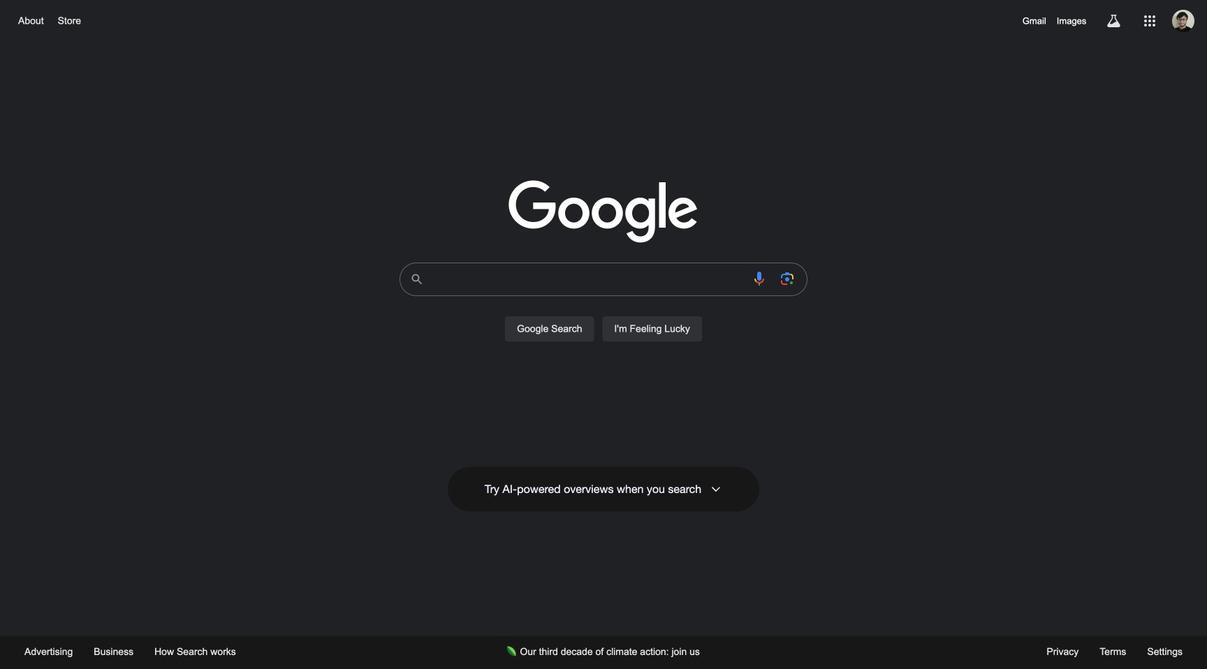Task type: locate. For each thing, give the bounding box(es) containing it.
search labs image
[[1106, 13, 1122, 29]]

None search field
[[14, 258, 1193, 358]]

google image
[[509, 180, 699, 245]]

search by voice image
[[751, 270, 768, 287]]



Task type: describe. For each thing, give the bounding box(es) containing it.
Search text field
[[433, 263, 743, 296]]

search by image image
[[779, 270, 796, 287]]



Task type: vqa. For each thing, say whether or not it's contained in the screenshot.
GOOGLE image
yes



